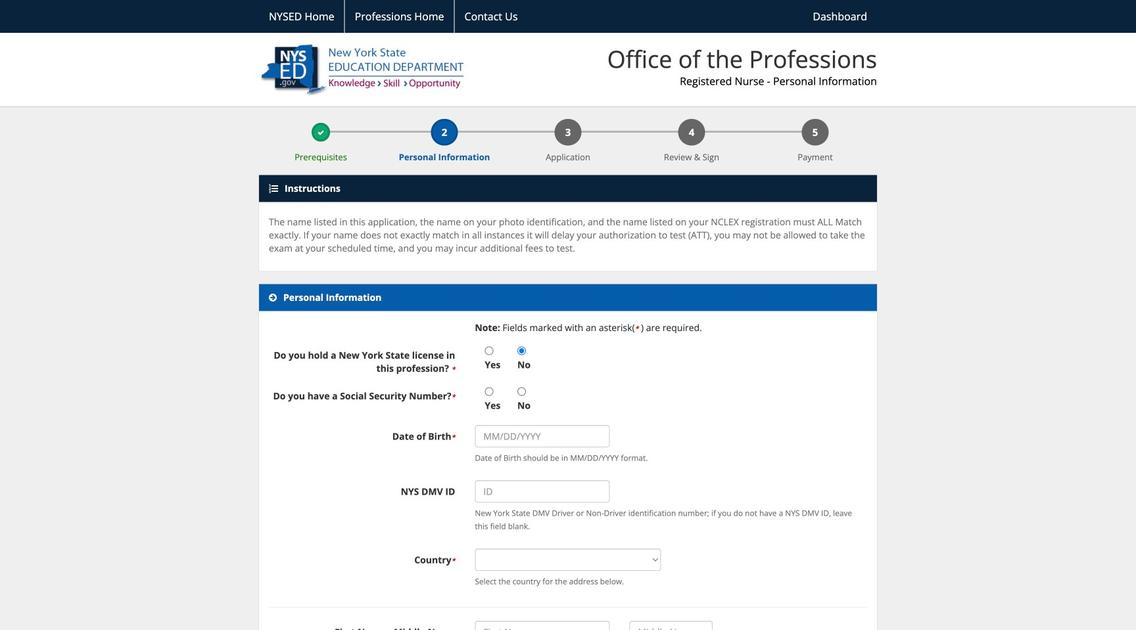 Task type: vqa. For each thing, say whether or not it's contained in the screenshot.
First Name text box
yes



Task type: describe. For each thing, give the bounding box(es) containing it.
First Name text field
[[475, 622, 610, 631]]

MM/DD/YYYY text field
[[475, 426, 610, 448]]

list ol image
[[269, 184, 278, 194]]



Task type: locate. For each thing, give the bounding box(es) containing it.
ID text field
[[475, 481, 610, 503]]

arrow circle right image
[[269, 294, 277, 303]]

None radio
[[485, 347, 494, 356], [518, 388, 526, 396], [485, 347, 494, 356], [518, 388, 526, 396]]

Middle Name text field
[[630, 622, 713, 631]]

None radio
[[518, 347, 526, 356], [485, 388, 494, 396], [518, 347, 526, 356], [485, 388, 494, 396]]

check image
[[318, 130, 324, 136]]



